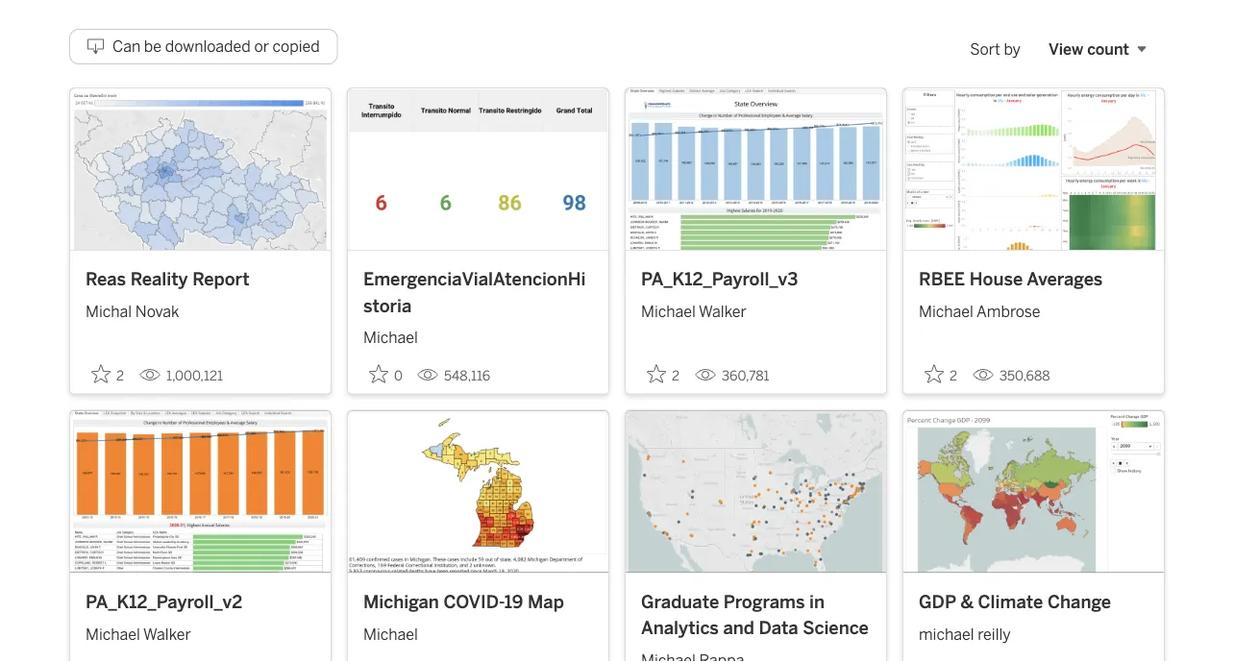 Task type: vqa. For each thing, say whether or not it's contained in the screenshot.


Task type: describe. For each thing, give the bounding box(es) containing it.
be
[[144, 37, 162, 56]]

can
[[112, 37, 141, 56]]

reas reality report link
[[86, 266, 315, 293]]

michael
[[919, 625, 974, 643]]

michal
[[86, 303, 132, 321]]

copied
[[273, 37, 320, 56]]

2 for rbee house averages
[[950, 368, 958, 384]]

house
[[970, 269, 1023, 290]]

ambrose
[[977, 303, 1041, 321]]

workbook thumbnail image for pa_k12_payroll_v3
[[626, 88, 886, 250]]

map
[[528, 591, 564, 612]]

graduate programs in analytics and data science
[[641, 591, 869, 639]]

0
[[394, 368, 403, 384]]

add favorite button for reas
[[86, 358, 132, 390]]

programs
[[724, 591, 805, 612]]

view
[[1049, 40, 1083, 58]]

covid-
[[444, 591, 504, 612]]

michael for rbee house averages
[[919, 303, 974, 321]]

rbee house averages
[[919, 269, 1103, 290]]

downloaded
[[165, 37, 251, 56]]

workbook thumbnail image for gdp & climate change
[[904, 411, 1164, 572]]

&
[[961, 591, 974, 612]]

pa_k12_payroll_v2
[[86, 591, 242, 612]]

19
[[504, 591, 523, 612]]

workbook thumbnail image for reas reality report
[[70, 88, 331, 250]]

science
[[803, 617, 869, 639]]

add favorite button for rbee
[[919, 358, 965, 390]]

report
[[192, 269, 249, 290]]

gdp & climate change
[[919, 591, 1111, 612]]

reas
[[86, 269, 126, 290]]

michigan covid-19 map
[[363, 591, 564, 612]]

michal novak link
[[86, 293, 315, 323]]

rbee house averages link
[[919, 266, 1149, 293]]

michael reilly link
[[919, 615, 1149, 646]]

michael link for covid-
[[363, 615, 593, 646]]

workbook thumbnail image for pa_k12_payroll_v2
[[70, 411, 331, 572]]

and
[[723, 617, 755, 639]]

pa_k12_payroll_v3 link
[[641, 266, 871, 293]]

michael reilly
[[919, 625, 1011, 643]]

michigan covid-19 map link
[[363, 589, 593, 615]]

michael walker for pa_k12_payroll_v3
[[641, 303, 747, 321]]

can be downloaded or copied
[[112, 37, 320, 56]]

walker for pa_k12_payroll_v3
[[699, 303, 747, 321]]

view count button
[[1031, 29, 1165, 69]]

Add Favorite button
[[363, 358, 410, 390]]

graduate
[[641, 591, 719, 612]]

or
[[254, 37, 269, 56]]

360,781 views element
[[687, 360, 777, 392]]

analytics
[[641, 617, 719, 639]]



Task type: locate. For each thing, give the bounding box(es) containing it.
workbook thumbnail image for emergenciavialatencionhi storia
[[348, 88, 609, 250]]

1,000,121
[[166, 368, 223, 384]]

2 left 360,781 views element
[[672, 368, 680, 384]]

0 horizontal spatial michael walker link
[[86, 615, 315, 646]]

2 for pa_k12_payroll_v3
[[672, 368, 680, 384]]

workbook thumbnail image for michigan covid-19 map
[[348, 411, 609, 572]]

novak
[[135, 303, 179, 321]]

michael link down emergenciavialatencionhi storia at the left of the page
[[363, 319, 593, 350]]

workbook thumbnail image
[[70, 88, 331, 250], [348, 88, 609, 250], [626, 88, 886, 250], [904, 88, 1164, 250], [70, 411, 331, 572], [348, 411, 609, 572], [626, 411, 886, 572], [904, 411, 1164, 572]]

2 2 from the left
[[672, 368, 680, 384]]

michael link
[[363, 319, 593, 350], [363, 615, 593, 646]]

michael ambrose link
[[919, 293, 1149, 323]]

548,116
[[444, 368, 490, 384]]

michal novak
[[86, 303, 179, 321]]

1 horizontal spatial add favorite button
[[919, 358, 965, 390]]

michael down the michigan
[[363, 625, 418, 643]]

count
[[1087, 40, 1130, 58]]

0 vertical spatial walker
[[699, 303, 747, 321]]

reality
[[130, 269, 188, 290]]

360,781
[[722, 368, 769, 384]]

storia
[[363, 295, 412, 316]]

1 2 from the left
[[116, 368, 124, 384]]

1 vertical spatial walker
[[143, 625, 191, 643]]

2
[[116, 368, 124, 384], [672, 368, 680, 384], [950, 368, 958, 384]]

michael link down covid-
[[363, 615, 593, 646]]

data
[[759, 617, 799, 639]]

reilly
[[978, 625, 1011, 643]]

averages
[[1027, 269, 1103, 290]]

michael ambrose
[[919, 303, 1041, 321]]

change
[[1048, 591, 1111, 612]]

climate
[[978, 591, 1043, 612]]

2 add favorite button from the left
[[919, 358, 965, 390]]

michael
[[641, 303, 696, 321], [919, 303, 974, 321], [363, 329, 418, 347], [86, 625, 140, 643], [363, 625, 418, 643]]

2 inside add favorite button
[[672, 368, 680, 384]]

pa_k12_payroll_v2 link
[[86, 589, 315, 615]]

2 left 1,000,121 views element
[[116, 368, 124, 384]]

sort
[[970, 40, 1001, 58]]

michael link for storia
[[363, 319, 593, 350]]

emergenciavialatencionhi
[[363, 269, 586, 290]]

can be downloaded or copied button
[[69, 29, 338, 64]]

0 horizontal spatial 2
[[116, 368, 124, 384]]

emergenciavialatencionhi storia link
[[363, 266, 593, 319]]

michael down pa_k12_payroll_v3
[[641, 303, 696, 321]]

0 vertical spatial michael link
[[363, 319, 593, 350]]

michael walker for pa_k12_payroll_v2
[[86, 625, 191, 643]]

walker for pa_k12_payroll_v2
[[143, 625, 191, 643]]

michael down storia
[[363, 329, 418, 347]]

michael walker link for pa_k12_payroll_v3
[[641, 293, 871, 323]]

michael walker link for pa_k12_payroll_v2
[[86, 615, 315, 646]]

0 horizontal spatial michael walker
[[86, 625, 191, 643]]

1 horizontal spatial 2
[[672, 368, 680, 384]]

1 horizontal spatial michael walker link
[[641, 293, 871, 323]]

sort by
[[970, 40, 1021, 58]]

2 left 350,688 views element at the bottom of the page
[[950, 368, 958, 384]]

michael for pa_k12_payroll_v3
[[641, 303, 696, 321]]

workbook thumbnail image for rbee house averages
[[904, 88, 1164, 250]]

gdp & climate change link
[[919, 589, 1149, 615]]

548,116 views element
[[410, 360, 498, 392]]

350,688 views element
[[965, 360, 1058, 392]]

walker
[[699, 303, 747, 321], [143, 625, 191, 643]]

Add Favorite button
[[641, 358, 687, 390]]

michael walker down pa_k12_payroll_v3
[[641, 303, 747, 321]]

1 vertical spatial michael walker link
[[86, 615, 315, 646]]

1 horizontal spatial walker
[[699, 303, 747, 321]]

rbee
[[919, 269, 965, 290]]

1 vertical spatial michael link
[[363, 615, 593, 646]]

michael walker link
[[641, 293, 871, 323], [86, 615, 315, 646]]

1,000,121 views element
[[132, 360, 231, 392]]

0 vertical spatial michael walker link
[[641, 293, 871, 323]]

walker down pa_k12_payroll_v3
[[699, 303, 747, 321]]

emergenciavialatencionhi storia
[[363, 269, 586, 316]]

2 michael link from the top
[[363, 615, 593, 646]]

2 horizontal spatial 2
[[950, 368, 958, 384]]

Add Favorite button
[[86, 358, 132, 390], [919, 358, 965, 390]]

in
[[809, 591, 825, 612]]

1 add favorite button from the left
[[86, 358, 132, 390]]

pa_k12_payroll_v3
[[641, 269, 798, 290]]

3 2 from the left
[[950, 368, 958, 384]]

michigan
[[363, 591, 439, 612]]

walker down pa_k12_payroll_v2
[[143, 625, 191, 643]]

michael for pa_k12_payroll_v2
[[86, 625, 140, 643]]

view count
[[1049, 40, 1130, 58]]

graduate programs in analytics and data science link
[[641, 589, 871, 641]]

0 vertical spatial michael walker
[[641, 303, 747, 321]]

0 horizontal spatial walker
[[143, 625, 191, 643]]

reas reality report
[[86, 269, 249, 290]]

350,688
[[1000, 368, 1050, 384]]

1 michael link from the top
[[363, 319, 593, 350]]

gdp
[[919, 591, 956, 612]]

michael down rbee
[[919, 303, 974, 321]]

by
[[1004, 40, 1021, 58]]

michael walker link down pa_k12_payroll_v2
[[86, 615, 315, 646]]

1 horizontal spatial michael walker
[[641, 303, 747, 321]]

1 vertical spatial michael walker
[[86, 625, 191, 643]]

michael walker
[[641, 303, 747, 321], [86, 625, 191, 643]]

0 horizontal spatial add favorite button
[[86, 358, 132, 390]]

michael walker link down pa_k12_payroll_v3
[[641, 293, 871, 323]]

add favorite button down michael ambrose
[[919, 358, 965, 390]]

2 for reas reality report
[[116, 368, 124, 384]]

michael walker down pa_k12_payroll_v2
[[86, 625, 191, 643]]

michael down pa_k12_payroll_v2
[[86, 625, 140, 643]]

add favorite button down michal
[[86, 358, 132, 390]]



